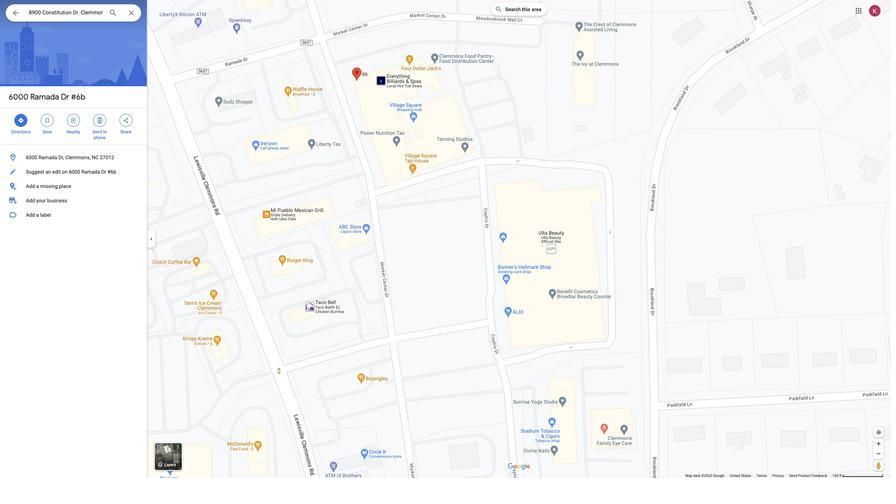 Task type: vqa. For each thing, say whether or not it's contained in the screenshot.
West inside the Button
no



Task type: locate. For each thing, give the bounding box(es) containing it.
dr up actions for 6000 ramada dr #6b region on the left top
[[61, 92, 69, 102]]

#6b
[[71, 92, 85, 102], [107, 169, 116, 175]]

None field
[[29, 8, 103, 17]]

1 horizontal spatial dr
[[101, 169, 106, 175]]

a
[[36, 184, 39, 189], [36, 212, 39, 218]]

add
[[26, 184, 35, 189], [26, 198, 35, 204], [26, 212, 35, 218]]

a left the label
[[36, 212, 39, 218]]

search this area
[[505, 6, 541, 12]]

a inside button
[[36, 212, 39, 218]]

1 vertical spatial #6b
[[107, 169, 116, 175]]

6000
[[9, 92, 28, 102], [26, 155, 37, 161], [69, 169, 80, 175]]

a for missing
[[36, 184, 39, 189]]

0 vertical spatial 6000
[[9, 92, 28, 102]]

#6b down 27012
[[107, 169, 116, 175]]

a for label
[[36, 212, 39, 218]]

6000 ramada dr #6b
[[9, 92, 85, 102]]

0 horizontal spatial #6b
[[71, 92, 85, 102]]

1 add from the top
[[26, 184, 35, 189]]

share
[[120, 130, 131, 135]]

6000 up suggest
[[26, 155, 37, 161]]

0 vertical spatial add
[[26, 184, 35, 189]]

1 horizontal spatial send
[[789, 474, 797, 478]]

place
[[59, 184, 71, 189]]

send inside button
[[789, 474, 797, 478]]

6000 ramada dr #6b main content
[[0, 0, 147, 479]]

clemmons,
[[65, 155, 91, 161]]

footer containing map data ©2023 google
[[685, 474, 833, 479]]

1 a from the top
[[36, 184, 39, 189]]

100 ft button
[[833, 474, 883, 478]]

ramada up  on the left top
[[30, 92, 59, 102]]

6000 ramada dr, clemmons, nc 27012
[[26, 155, 114, 161]]

search
[[505, 6, 521, 12]]

add left the label
[[26, 212, 35, 218]]

ramada for dr
[[30, 92, 59, 102]]

footer
[[685, 474, 833, 479]]

map
[[685, 474, 692, 478]]

#6b up 
[[71, 92, 85, 102]]

send product feedback button
[[789, 474, 827, 479]]

100
[[833, 474, 839, 478]]


[[18, 117, 24, 125]]

0 horizontal spatial send
[[92, 130, 102, 135]]

0 vertical spatial send
[[92, 130, 102, 135]]

2 vertical spatial add
[[26, 212, 35, 218]]

ramada for dr,
[[38, 155, 57, 161]]


[[123, 117, 129, 125]]

add inside button
[[26, 212, 35, 218]]

8900 Constitution Dr. Clemmons, NC 27012 field
[[6, 4, 141, 22]]

ft
[[839, 474, 842, 478]]

add inside 'button'
[[26, 184, 35, 189]]

27012
[[100, 155, 114, 161]]

add down suggest
[[26, 184, 35, 189]]

suggest an edit on 6000 ramada dr #6b button
[[0, 165, 147, 179]]

send left product
[[789, 474, 797, 478]]

zoom out image
[[876, 452, 881, 457]]

6000 right 'on'
[[69, 169, 80, 175]]

directions
[[11, 130, 31, 135]]

0 vertical spatial ramada
[[30, 92, 59, 102]]

your
[[36, 198, 46, 204]]

edit
[[52, 169, 61, 175]]

business
[[47, 198, 67, 204]]

1 horizontal spatial #6b
[[107, 169, 116, 175]]

6000 ramada dr, clemmons, nc 27012 button
[[0, 150, 147, 165]]

dr,
[[58, 155, 64, 161]]

1 vertical spatial a
[[36, 212, 39, 218]]

privacy
[[772, 474, 784, 478]]

a inside 'button'
[[36, 184, 39, 189]]

send
[[92, 130, 102, 135], [789, 474, 797, 478]]

100 ft
[[833, 474, 842, 478]]

ramada down nc
[[81, 169, 100, 175]]

dr
[[61, 92, 69, 102], [101, 169, 106, 175]]

actions for 6000 ramada dr #6b region
[[0, 108, 147, 144]]

none field inside 8900 constitution dr. clemmons, nc 27012 field
[[29, 8, 103, 17]]

show street view coverage image
[[873, 461, 884, 472]]

nearby
[[67, 130, 80, 135]]

privacy button
[[772, 474, 784, 479]]

0 vertical spatial dr
[[61, 92, 69, 102]]

0 vertical spatial a
[[36, 184, 39, 189]]

add a missing place button
[[0, 179, 147, 194]]

send up phone
[[92, 130, 102, 135]]

0 horizontal spatial dr
[[61, 92, 69, 102]]

add your business
[[26, 198, 67, 204]]

ramada
[[30, 92, 59, 102], [38, 155, 57, 161], [81, 169, 100, 175]]

2 vertical spatial 6000
[[69, 169, 80, 175]]

a left missing
[[36, 184, 39, 189]]

area
[[532, 6, 541, 12]]

united states button
[[730, 474, 751, 479]]

©2023
[[701, 474, 712, 478]]

1 vertical spatial 6000
[[26, 155, 37, 161]]

google
[[713, 474, 724, 478]]

1 vertical spatial dr
[[101, 169, 106, 175]]


[[96, 117, 103, 125]]

send inside send to phone
[[92, 130, 102, 135]]

add a label button
[[0, 208, 147, 222]]

add for add a label
[[26, 212, 35, 218]]

 button
[[6, 4, 26, 23]]

united states
[[730, 474, 751, 478]]

add for add your business
[[26, 198, 35, 204]]

terms
[[757, 474, 767, 478]]

1 vertical spatial send
[[789, 474, 797, 478]]

map data ©2023 google
[[685, 474, 724, 478]]

6000 up 
[[9, 92, 28, 102]]

search this area button
[[491, 3, 547, 16]]

1 vertical spatial ramada
[[38, 155, 57, 161]]

2 vertical spatial ramada
[[81, 169, 100, 175]]

2 a from the top
[[36, 212, 39, 218]]

ramada left dr,
[[38, 155, 57, 161]]

1 vertical spatial add
[[26, 198, 35, 204]]

3 add from the top
[[26, 212, 35, 218]]

2 add from the top
[[26, 198, 35, 204]]

add for add a missing place
[[26, 184, 35, 189]]

add left your
[[26, 198, 35, 204]]

missing
[[40, 184, 58, 189]]

dr down 27012
[[101, 169, 106, 175]]



Task type: describe. For each thing, give the bounding box(es) containing it.
send for send product feedback
[[789, 474, 797, 478]]

 search field
[[6, 4, 141, 23]]

footer inside google maps element
[[685, 474, 833, 479]]

send to phone
[[92, 130, 107, 140]]

an
[[46, 169, 51, 175]]

zoom in image
[[876, 442, 881, 447]]

terms button
[[757, 474, 767, 479]]


[[12, 8, 20, 18]]

suggest an edit on 6000 ramada dr #6b
[[26, 169, 116, 175]]

label
[[40, 212, 51, 218]]

google account: kenny nguyen  
(kenny.nguyen@adept.ai) image
[[869, 5, 881, 16]]

google maps element
[[0, 0, 891, 479]]

add a missing place
[[26, 184, 71, 189]]

send product feedback
[[789, 474, 827, 478]]

this
[[522, 6, 530, 12]]

phone
[[94, 135, 106, 140]]

6000 for 6000 ramada dr, clemmons, nc 27012
[[26, 155, 37, 161]]

nc
[[92, 155, 99, 161]]

feedback
[[812, 474, 827, 478]]

suggest
[[26, 169, 44, 175]]

show your location image
[[876, 430, 882, 436]]

add your business link
[[0, 194, 147, 208]]

0 vertical spatial #6b
[[71, 92, 85, 102]]

6000 for 6000 ramada dr #6b
[[9, 92, 28, 102]]

dr inside button
[[101, 169, 106, 175]]


[[44, 117, 50, 125]]

save
[[43, 130, 52, 135]]

collapse side panel image
[[147, 235, 155, 243]]

add a label
[[26, 212, 51, 218]]

layers
[[164, 463, 176, 468]]

send for send to phone
[[92, 130, 102, 135]]

data
[[693, 474, 700, 478]]

product
[[798, 474, 811, 478]]


[[70, 117, 77, 125]]

states
[[741, 474, 751, 478]]

united
[[730, 474, 740, 478]]

on
[[62, 169, 68, 175]]

to
[[103, 130, 107, 135]]

#6b inside button
[[107, 169, 116, 175]]



